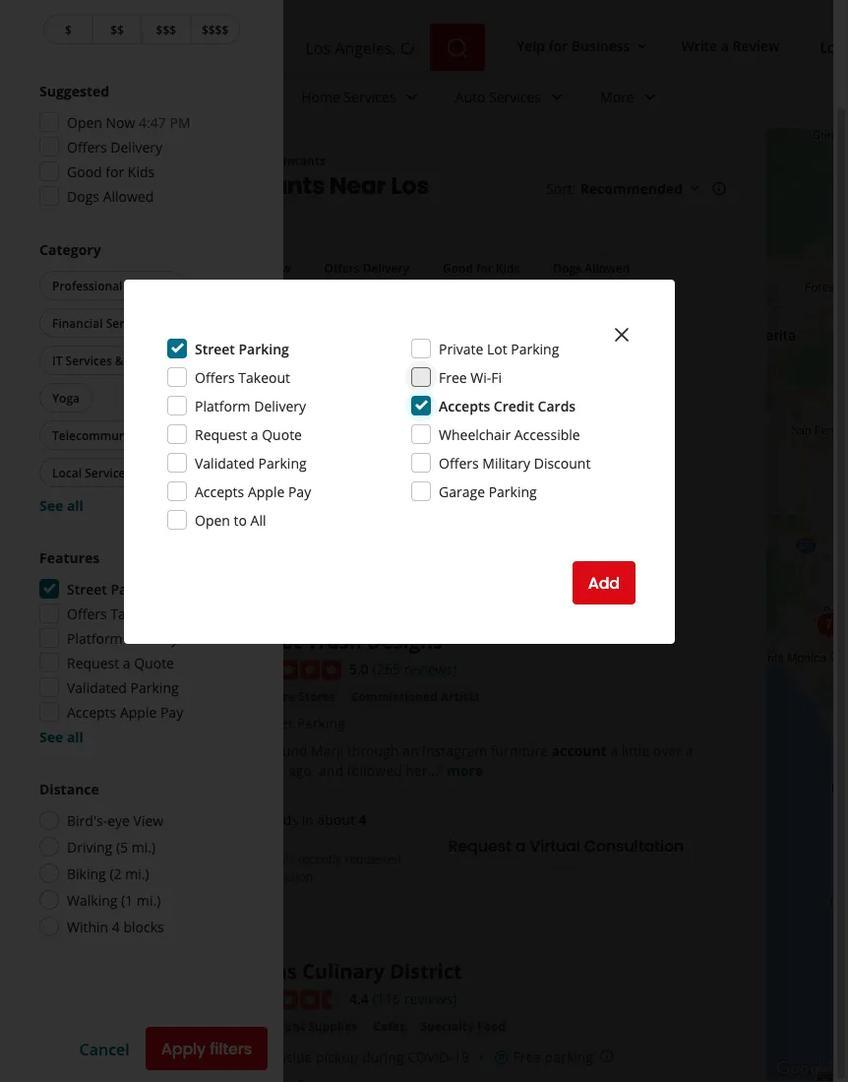 Task type: locate. For each thing, give the bounding box(es) containing it.
platform delivery down features
[[67, 629, 178, 647]]

allowed inside button
[[585, 259, 631, 276]]

&
[[115, 352, 124, 368]]

0 vertical spatial kids
[[128, 162, 155, 181]]

0 horizontal spatial validated
[[67, 678, 127, 697]]

1 horizontal spatial 4
[[359, 810, 367, 829]]

0 vertical spatial validated parking
[[195, 453, 307, 472]]

street down furniture
[[255, 714, 293, 733]]

16 chevron down v2 image
[[635, 38, 650, 54]]

surfas culinary district image
[[64, 957, 212, 1082]]

takeout up its not trash designs image
[[111, 604, 163, 623]]

yelp
[[517, 36, 546, 55], [39, 153, 65, 169]]

2 24 chevron down v2 image from the left
[[639, 85, 662, 109]]

$
[[65, 21, 72, 37]]

mi.) right (2
[[125, 864, 149, 883]]

option group containing distance
[[39, 779, 244, 939]]

1 vertical spatial reviews)
[[404, 989, 457, 1008]]

now for open now 4:47 pm
[[106, 113, 135, 131]]

free left wi-
[[439, 368, 467, 387]]

accepts up distance
[[67, 703, 116, 721]]

offers takeout down features
[[67, 604, 163, 623]]

16 filter v2 image
[[56, 261, 72, 277]]

all for features
[[67, 727, 84, 746]]

open now
[[231, 259, 291, 276]]

add button
[[573, 561, 636, 605]]

delivery down los
[[363, 259, 410, 276]]

supplies
[[308, 1018, 358, 1034]]

2 horizontal spatial street
[[255, 714, 293, 733]]

1 vertical spatial mi.)
[[125, 864, 149, 883]]

1 vertical spatial all
[[67, 727, 84, 746]]

accepts apple pay up to
[[195, 482, 311, 501]]

0 vertical spatial yelp
[[517, 36, 546, 55]]

1 vertical spatial offers delivery
[[324, 259, 410, 276]]

free wi-fi
[[439, 368, 502, 387]]

telecommunications button
[[39, 421, 184, 450]]

auto services
[[455, 87, 542, 106]]

0 horizontal spatial takeout
[[111, 604, 163, 623]]

5 star rating image
[[235, 660, 342, 680]]

parking
[[239, 339, 289, 358], [511, 339, 560, 358], [259, 453, 307, 472], [489, 482, 537, 501], [111, 580, 161, 598], [131, 678, 179, 697], [297, 714, 345, 733]]

mi.) for driving (5 mi.)
[[132, 838, 156, 856]]

1 vertical spatial group
[[35, 239, 244, 515]]

specialty
[[421, 1018, 475, 1034]]

open inside button
[[231, 259, 262, 276]]

4 up requested
[[359, 810, 367, 829]]

open for open now
[[231, 259, 262, 276]]

offers up garage
[[439, 453, 479, 472]]

takeout right the repair
[[239, 368, 291, 387]]

services up it services & computer repair in the top left of the page
[[106, 315, 152, 331]]

validated inside add dialog
[[195, 453, 255, 472]]

1 vertical spatial all
[[251, 511, 266, 529]]

kids up private lot parking
[[496, 259, 520, 276]]

1 see all from the top
[[39, 496, 84, 515]]

map region
[[549, 0, 849, 1082]]

now left 4:47
[[106, 113, 135, 131]]

platform delivery down estimates
[[195, 396, 306, 415]]

see all up distance
[[39, 727, 84, 746]]

0 vertical spatial apple
[[248, 482, 285, 501]]

accountants down home
[[252, 153, 326, 169]]

offers takeout up 'project'
[[195, 368, 291, 387]]

1 vertical spatial professional
[[52, 277, 123, 293]]

and inside the 'free price estimates from local tax professionals tell us about your project and get help from sponsored businesses.'
[[240, 432, 265, 450]]

1 vertical spatial request a quote
[[67, 653, 174, 672]]

quote left its
[[134, 653, 174, 672]]

2 see all from the top
[[39, 727, 84, 746]]

1 horizontal spatial platform delivery
[[195, 396, 306, 415]]

during
[[362, 1048, 404, 1066]]

0 vertical spatial street
[[195, 339, 235, 358]]

group
[[39, 81, 244, 207], [35, 239, 244, 515], [39, 548, 244, 746]]

$$$ button
[[141, 14, 190, 44]]

4.4 star rating image
[[235, 990, 342, 1010]]

all up distance
[[67, 727, 84, 746]]

it
[[52, 352, 62, 368]]

0 vertical spatial open
[[67, 113, 102, 131]]

group containing category
[[35, 239, 244, 515]]

and left get
[[240, 432, 265, 450]]

accountants up open now
[[172, 169, 325, 202]]

professional services down 4:47
[[96, 153, 220, 169]]

1 horizontal spatial for
[[477, 259, 493, 276]]

quote inside add dialog
[[262, 425, 302, 444]]

see all button up distance
[[39, 727, 84, 746]]

see all button for features
[[39, 727, 84, 746]]

good for kids up lot at the top
[[443, 259, 520, 276]]

0 vertical spatial validated
[[195, 453, 255, 472]]

offers right computer
[[195, 368, 235, 387]]

services down pm
[[172, 153, 220, 169]]

good right yelp link
[[67, 162, 102, 181]]

get
[[269, 432, 289, 450]]

professionals
[[73, 396, 204, 423]]

2 vertical spatial for
[[477, 259, 493, 276]]

(2
[[110, 864, 122, 883]]

0 horizontal spatial yelp
[[39, 153, 65, 169]]

0 horizontal spatial all
[[103, 259, 118, 276]]

offers takeout
[[195, 368, 291, 387], [67, 604, 163, 623]]

1 horizontal spatial validated parking
[[195, 453, 307, 472]]

see all button
[[39, 496, 84, 515], [39, 727, 84, 746]]

1 horizontal spatial takeout
[[239, 368, 291, 387]]

good up private
[[443, 259, 474, 276]]

about
[[117, 432, 155, 450], [318, 810, 355, 829]]

offers right open now button
[[324, 259, 360, 276]]

1 vertical spatial validated parking
[[67, 678, 179, 697]]

free inside add dialog
[[439, 368, 467, 387]]

reviews) down the district at the bottom of page
[[404, 989, 457, 1008]]

services for professional services button at the top left of the page
[[126, 277, 172, 293]]

for right 16 chevron right v2 icon
[[106, 162, 124, 181]]

0 horizontal spatial dogs allowed
[[67, 187, 154, 205]]

$$
[[111, 21, 124, 37]]

1 vertical spatial good for kids
[[443, 259, 520, 276]]

0 horizontal spatial good
[[67, 162, 102, 181]]

kids right 10
[[128, 162, 155, 181]]

private
[[439, 339, 484, 358]]

services left 24 chevron down v2 icon
[[489, 87, 542, 106]]

1 vertical spatial good
[[443, 259, 474, 276]]

dogs down 16 chevron right v2 icon
[[67, 187, 99, 205]]

validated parking inside add dialog
[[195, 453, 307, 472]]

street parking up estimates
[[195, 339, 289, 358]]

free inside the 'free price estimates from local tax professionals tell us about your project and get help from sponsored businesses.'
[[73, 368, 115, 396]]

mi.) for walking (1 mi.)
[[137, 891, 161, 909]]

category
[[39, 240, 101, 259]]

street up estimates
[[195, 339, 235, 358]]

biking
[[67, 864, 106, 883]]

accepts apple pay up distance
[[67, 703, 183, 721]]

0 vertical spatial all
[[67, 496, 84, 515]]

professional down 1
[[52, 277, 123, 293]]

"i
[[257, 742, 266, 760]]

yelp for yelp link
[[39, 153, 65, 169]]

0 vertical spatial offers takeout
[[195, 368, 291, 387]]

dogs inside button
[[554, 259, 582, 276]]

from right 'help' in the left top of the page
[[324, 432, 355, 450]]

now down top 10 best accountants near los angeles, california
[[265, 259, 291, 276]]

1 horizontal spatial accepts apple pay
[[195, 482, 311, 501]]

a
[[722, 36, 730, 55], [251, 425, 259, 444], [123, 653, 131, 672], [611, 742, 619, 760], [686, 742, 694, 760], [516, 835, 526, 857], [235, 868, 242, 884]]

google image
[[772, 1057, 837, 1082]]

0 vertical spatial mi.)
[[132, 838, 156, 856]]

apply filters button
[[146, 1027, 268, 1070]]

open down california
[[231, 259, 262, 276]]

0 vertical spatial 4
[[359, 810, 367, 829]]

0 vertical spatial request
[[195, 425, 247, 444]]

1 vertical spatial dogs allowed
[[554, 259, 631, 276]]

request a quote inside add dialog
[[195, 425, 302, 444]]

2 reviews) from the top
[[404, 989, 457, 1008]]

(116
[[373, 989, 401, 1008]]

telecommunications
[[52, 427, 171, 443]]

quote
[[262, 425, 302, 444], [134, 653, 174, 672]]

a inside dialog
[[251, 425, 259, 444]]

1 vertical spatial pay
[[160, 703, 183, 721]]

view
[[134, 811, 164, 830]]

1 vertical spatial apple
[[120, 703, 157, 721]]

pay left furniture
[[160, 703, 183, 721]]

option group
[[39, 779, 244, 939]]

1 horizontal spatial free
[[439, 368, 467, 387]]

see up distance
[[39, 727, 63, 746]]

2 vertical spatial mi.)
[[137, 891, 161, 909]]

close image
[[611, 323, 634, 347]]

see all down local
[[39, 496, 84, 515]]

accepts
[[439, 396, 491, 415], [195, 482, 244, 501], [67, 703, 116, 721]]

accepts up open to all at the top
[[195, 482, 244, 501]]

offers delivery inside button
[[324, 259, 410, 276]]

1 vertical spatial open
[[231, 259, 262, 276]]

good for kids up angeles,
[[67, 162, 155, 181]]

pm
[[170, 113, 191, 131]]

2 see all button from the top
[[39, 727, 84, 746]]

services left &
[[66, 352, 112, 368]]

started
[[120, 513, 176, 535]]

about right in
[[318, 810, 355, 829]]

reviews)
[[404, 660, 457, 678], [404, 989, 457, 1008]]

wheelchair accessible
[[439, 425, 581, 444]]

from
[[275, 368, 322, 396], [324, 432, 355, 450]]

2 vertical spatial group
[[39, 548, 244, 746]]

its not trash designs link
[[235, 627, 443, 654]]

24 chevron down v2 image left auto
[[400, 85, 424, 109]]

now inside button
[[265, 259, 291, 276]]

0 horizontal spatial quote
[[134, 653, 174, 672]]

2 see from the top
[[39, 727, 63, 746]]

24 chevron down v2 image right more
[[639, 85, 662, 109]]

request inside add dialog
[[195, 425, 247, 444]]

free left &
[[73, 368, 115, 396]]

yelp for yelp for business
[[517, 36, 546, 55]]

0 vertical spatial group
[[39, 81, 244, 207]]

offers takeout inside add dialog
[[195, 368, 291, 387]]

0 vertical spatial quote
[[262, 425, 302, 444]]

services inside 'button'
[[66, 352, 112, 368]]

dogs allowed up the 'close' icon
[[554, 259, 631, 276]]

accepts credit cards
[[439, 396, 576, 415]]

see down local
[[39, 496, 63, 515]]

cafes
[[374, 1018, 406, 1034]]

see all button down local
[[39, 496, 84, 515]]

1 vertical spatial offers takeout
[[67, 604, 163, 623]]

2 horizontal spatial request
[[449, 835, 512, 857]]

2 vertical spatial street
[[255, 714, 293, 733]]

allowed up the 'close' icon
[[585, 259, 631, 276]]

street parking down furniture stores link
[[255, 714, 345, 733]]

0 horizontal spatial dogs
[[67, 187, 99, 205]]

culinary
[[303, 957, 385, 984]]

1 horizontal spatial dogs
[[554, 259, 582, 276]]

restaurant supplies link
[[235, 1017, 362, 1036]]

pay down 'help' in the left top of the page
[[288, 482, 311, 501]]

accepts down free wi-fi
[[439, 396, 491, 415]]

accepts apple pay inside add dialog
[[195, 482, 311, 501]]

free right 16 parking v2 "image" at the bottom of page
[[514, 1048, 542, 1066]]

services for home services link
[[344, 87, 396, 106]]

services down us
[[85, 464, 131, 481]]

24 chevron down v2 image inside more link
[[639, 85, 662, 109]]

yelp left 16 chevron right v2 icon
[[39, 153, 65, 169]]

reviews) up the commissioned artists
[[404, 660, 457, 678]]

1 vertical spatial professional services
[[52, 277, 172, 293]]

restaurant
[[239, 1018, 305, 1034]]

its not trash designs image
[[64, 627, 212, 775]]

for left business
[[549, 36, 569, 55]]

offers delivery down near
[[324, 259, 410, 276]]

responds
[[235, 810, 298, 829]]

street parking down features
[[67, 580, 161, 598]]

street parking
[[195, 339, 289, 358], [67, 580, 161, 598], [255, 714, 345, 733]]

1 vertical spatial street
[[67, 580, 107, 598]]

professional services down '1 all'
[[52, 277, 172, 293]]

group containing suggested
[[39, 81, 244, 207]]

services right home
[[344, 87, 396, 106]]

a little over a year ago, and followed her..."
[[257, 742, 694, 780]]

0 vertical spatial allowed
[[103, 187, 154, 205]]

delivery inside add dialog
[[254, 396, 306, 415]]

furniture stores button
[[235, 687, 340, 707]]

0 vertical spatial request a quote
[[195, 425, 302, 444]]

year
[[257, 761, 285, 780]]

1 horizontal spatial request
[[195, 425, 247, 444]]

for
[[549, 36, 569, 55], [106, 162, 124, 181], [477, 259, 493, 276]]

1 horizontal spatial street
[[195, 339, 235, 358]]

24 chevron down v2 image inside home services link
[[400, 85, 424, 109]]

1 horizontal spatial dogs allowed
[[554, 259, 631, 276]]

0 horizontal spatial accepts apple pay
[[67, 703, 183, 721]]

allowed
[[103, 187, 154, 205], [585, 259, 631, 276]]

through
[[348, 742, 399, 760]]

1 vertical spatial accepts apple pay
[[67, 703, 183, 721]]

None search field
[[150, 24, 490, 71]]

write a review
[[682, 36, 780, 55]]

offers delivery down open now 4:47 pm
[[67, 137, 163, 156]]

4 down walking (1 mi.) on the left of the page
[[112, 917, 120, 936]]

0 vertical spatial about
[[117, 432, 155, 450]]

0 horizontal spatial validated parking
[[67, 678, 179, 697]]

driving
[[67, 838, 113, 856]]

recently
[[298, 851, 342, 867]]

request a virtual consultation button
[[430, 824, 703, 868]]

platform delivery
[[195, 396, 306, 415], [67, 629, 178, 647]]

0 horizontal spatial platform delivery
[[67, 629, 178, 647]]

and inside a little over a year ago, and followed her..."
[[319, 761, 344, 780]]

dogs down sort:
[[554, 259, 582, 276]]

info icon image
[[600, 1048, 616, 1064], [600, 1048, 616, 1064]]

open left to
[[195, 511, 230, 529]]

1 horizontal spatial now
[[265, 259, 291, 276]]

1 horizontal spatial kids
[[496, 259, 520, 276]]

its
[[235, 627, 260, 654]]

5.0
[[350, 660, 369, 678]]

0 horizontal spatial pay
[[160, 703, 183, 721]]

0 horizontal spatial open
[[67, 113, 102, 131]]

credit
[[494, 396, 535, 415]]

for up lot at the top
[[477, 259, 493, 276]]

1 reviews) from the top
[[404, 660, 457, 678]]

log link
[[804, 26, 849, 69]]

$$ button
[[92, 14, 141, 44]]

0 vertical spatial for
[[549, 36, 569, 55]]

keyboard shortcuts image
[[818, 1072, 834, 1082]]

1 horizontal spatial request a quote
[[195, 425, 302, 444]]

professional down open now 4:47 pm
[[96, 153, 169, 169]]

1 vertical spatial from
[[324, 432, 355, 450]]

accountants link
[[252, 153, 326, 169]]

request
[[195, 425, 247, 444], [67, 653, 119, 672], [449, 835, 512, 857]]

1 see all button from the top
[[39, 496, 84, 515]]

1 all from the top
[[67, 496, 84, 515]]

0 vertical spatial street parking
[[195, 339, 289, 358]]

1 vertical spatial platform
[[67, 629, 123, 647]]

1 vertical spatial dogs
[[554, 259, 582, 276]]

open inside add dialog
[[195, 511, 230, 529]]

0 vertical spatial see all
[[39, 496, 84, 515]]

open for open to all
[[195, 511, 230, 529]]

1 see from the top
[[39, 496, 63, 515]]

1 vertical spatial allowed
[[585, 259, 631, 276]]

accepts apple pay inside 'group'
[[67, 703, 183, 721]]

1 vertical spatial and
[[319, 761, 344, 780]]

1 vertical spatial about
[[318, 810, 355, 829]]

24 chevron down v2 image for more
[[639, 85, 662, 109]]

0 horizontal spatial platform
[[67, 629, 123, 647]]

free for wi-
[[439, 368, 467, 387]]

surfas
[[235, 957, 297, 984]]

see for features
[[39, 727, 63, 746]]

all left get
[[67, 496, 84, 515]]

platform down estimates
[[195, 396, 251, 415]]

0 vertical spatial accepts
[[439, 396, 491, 415]]

allowed down the professional services link
[[103, 187, 154, 205]]

services up financial services
[[126, 277, 172, 293]]

reviews) for surfas culinary district
[[404, 989, 457, 1008]]

private lot parking
[[439, 339, 560, 358]]

0 vertical spatial offers delivery
[[67, 137, 163, 156]]

street down features
[[67, 580, 107, 598]]

your
[[159, 432, 188, 450]]

0 horizontal spatial street
[[67, 580, 107, 598]]

platform down features
[[67, 629, 123, 647]]

repair
[[187, 352, 224, 368]]

virtual
[[530, 835, 581, 857]]

apple inside add dialog
[[248, 482, 285, 501]]

yelp inside button
[[517, 36, 546, 55]]

covid-
[[408, 1048, 454, 1066]]

more link
[[447, 761, 484, 780]]

all right to
[[251, 511, 266, 529]]

0 vertical spatial now
[[106, 113, 135, 131]]

mi.) right (5
[[132, 838, 156, 856]]

4
[[359, 810, 367, 829], [112, 917, 120, 936]]

and down marji
[[319, 761, 344, 780]]

2 all from the top
[[67, 727, 84, 746]]

1 24 chevron down v2 image from the left
[[400, 85, 424, 109]]

open down suggested
[[67, 113, 102, 131]]

accountants inside top 10 best accountants near los angeles, california
[[172, 169, 325, 202]]

0 vertical spatial dogs
[[67, 187, 99, 205]]

1 horizontal spatial pay
[[288, 482, 311, 501]]

1 horizontal spatial yelp
[[517, 36, 546, 55]]

0 vertical spatial pay
[[288, 482, 311, 501]]

all right 1
[[103, 259, 118, 276]]

account
[[552, 742, 607, 760]]

see all button for category
[[39, 496, 84, 515]]

more link
[[585, 71, 678, 128]]

tax
[[377, 368, 412, 396]]

from left local
[[275, 368, 322, 396]]

1 vertical spatial kids
[[496, 259, 520, 276]]

get
[[89, 513, 116, 535]]

see for category
[[39, 496, 63, 515]]

commissioned artists
[[352, 688, 480, 705]]

good for kids
[[67, 162, 155, 181], [443, 259, 520, 276]]

offers inside button
[[324, 259, 360, 276]]

0 horizontal spatial 4
[[112, 917, 120, 936]]

mi.) right (1 on the left
[[137, 891, 161, 909]]

24 chevron down v2 image
[[400, 85, 424, 109], [639, 85, 662, 109]]

offers military discount
[[439, 453, 591, 472]]

yelp up auto services link
[[517, 36, 546, 55]]

delivery up get
[[254, 396, 306, 415]]

1 vertical spatial accepts
[[195, 482, 244, 501]]

quote right 'project'
[[262, 425, 302, 444]]

about right us
[[117, 432, 155, 450]]

a inside 'button'
[[516, 835, 526, 857]]

dogs allowed down 16 chevron right v2 icon
[[67, 187, 154, 205]]



Task type: vqa. For each thing, say whether or not it's contained in the screenshot.
field
no



Task type: describe. For each thing, give the bounding box(es) containing it.
discount
[[534, 453, 591, 472]]

home
[[302, 87, 341, 106]]

1 horizontal spatial from
[[324, 432, 355, 450]]

about inside the 'free price estimates from local tax professionals tell us about your project and get help from sponsored businesses.'
[[117, 432, 155, 450]]

yelp for business button
[[509, 28, 658, 63]]

home services link
[[286, 71, 440, 128]]

search image
[[446, 37, 470, 60]]

cafes button
[[370, 1017, 410, 1036]]

garage
[[439, 482, 486, 501]]

0 horizontal spatial from
[[275, 368, 322, 396]]

commissioned artists button
[[348, 687, 484, 707]]

apply filters
[[161, 1038, 252, 1060]]

request inside 'button'
[[449, 835, 512, 857]]

kids inside 'group'
[[128, 162, 155, 181]]

0 vertical spatial professional services
[[96, 153, 220, 169]]

district
[[390, 957, 463, 984]]

suggested
[[39, 81, 109, 100]]

yoga button
[[39, 383, 93, 413]]

ago,
[[289, 761, 316, 780]]

16 shipping v2 image
[[235, 1050, 251, 1065]]

group containing features
[[39, 548, 244, 746]]

16 chevron right v2 image
[[73, 153, 88, 169]]

bird's-
[[67, 811, 108, 830]]

estimates
[[172, 368, 271, 396]]

delivery left its
[[126, 629, 178, 647]]

0 horizontal spatial allowed
[[103, 187, 154, 205]]

computer
[[127, 352, 184, 368]]

cancel button
[[79, 1038, 130, 1059]]

0 horizontal spatial request a quote
[[67, 653, 174, 672]]

financial services button
[[39, 308, 165, 338]]

0 vertical spatial good for kids
[[67, 162, 155, 181]]

los
[[391, 169, 429, 202]]

furniture
[[239, 688, 296, 705]]

0 vertical spatial dogs allowed
[[67, 187, 154, 205]]

best
[[116, 169, 167, 202]]

curbside
[[255, 1048, 313, 1066]]

chefs' toys image
[[810, 606, 849, 645]]

for inside "filters" group
[[477, 259, 493, 276]]

4.4
[[350, 989, 369, 1008]]

write
[[682, 36, 718, 55]]

trash
[[307, 627, 362, 654]]

services for financial services button
[[106, 315, 152, 331]]

get started button
[[73, 502, 191, 545]]

professional services inside button
[[52, 277, 172, 293]]

open for open now 4:47 pm
[[67, 113, 102, 131]]

local
[[52, 464, 82, 481]]

cafes link
[[370, 1017, 410, 1036]]

16 parking v2 image
[[494, 1050, 510, 1065]]

within 4 blocks
[[67, 917, 164, 936]]

business categories element
[[150, 71, 849, 128]]

filters
[[210, 1038, 252, 1060]]

walking
[[67, 891, 118, 909]]

professional services button
[[39, 271, 185, 300]]

auto
[[455, 87, 486, 106]]

4 inside 4 hours
[[359, 810, 367, 829]]

0 horizontal spatial offers takeout
[[67, 604, 163, 623]]

4:47
[[139, 113, 166, 131]]

delivery down open now 4:47 pm
[[111, 137, 163, 156]]

takeout inside add dialog
[[239, 368, 291, 387]]

good for kids inside button
[[443, 259, 520, 276]]

pickup
[[316, 1048, 359, 1066]]

bird's-eye view
[[67, 811, 164, 830]]

top
[[39, 169, 83, 202]]

specialty food link
[[417, 1017, 510, 1036]]

log 
[[821, 36, 849, 59]]

professional inside button
[[52, 277, 123, 293]]

mi.) for biking (2 mi.)
[[125, 864, 149, 883]]

1 all
[[89, 259, 118, 276]]

kids inside button
[[496, 259, 520, 276]]

a inside '8 locals recently requested a consultation'
[[235, 868, 242, 884]]

(1
[[121, 891, 133, 909]]

(116 reviews)
[[373, 989, 457, 1008]]

16 info v2 image
[[712, 181, 728, 197]]

consultation
[[245, 868, 313, 884]]

wheelchair
[[439, 425, 511, 444]]

1 horizontal spatial accepts
[[195, 482, 244, 501]]

free parking
[[514, 1048, 594, 1066]]

marji
[[311, 742, 344, 760]]

good inside good for kids button
[[443, 259, 474, 276]]

add dialog
[[0, 0, 849, 1082]]

cards
[[538, 396, 576, 415]]

military
[[483, 453, 531, 472]]

free for parking
[[514, 1048, 542, 1066]]

free price estimates from local tax professionals image
[[549, 391, 647, 489]]

see all for features
[[39, 727, 84, 746]]

street inside add dialog
[[195, 339, 235, 358]]

angeles,
[[39, 200, 142, 233]]

1 vertical spatial for
[[106, 162, 124, 181]]

all inside "filters" group
[[103, 259, 118, 276]]

$$$$ button
[[190, 14, 240, 44]]

designs
[[367, 627, 443, 654]]

over
[[654, 742, 682, 760]]

24 chevron down v2 image
[[546, 85, 569, 109]]

cancel
[[79, 1038, 130, 1059]]

1 vertical spatial platform delivery
[[67, 629, 178, 647]]

consultation
[[585, 835, 684, 857]]

restaurant supplies
[[239, 1018, 358, 1034]]

4 inside option group
[[112, 917, 120, 936]]

0 horizontal spatial offers delivery
[[67, 137, 163, 156]]

2 vertical spatial street parking
[[255, 714, 345, 733]]

2 vertical spatial accepts
[[67, 703, 116, 721]]

reviews) for its not trash designs
[[404, 660, 457, 678]]

0 vertical spatial professional
[[96, 153, 169, 169]]

(265 reviews)
[[373, 660, 457, 678]]

street parking inside add dialog
[[195, 339, 289, 358]]

(5
[[116, 838, 128, 856]]

see all for category
[[39, 496, 84, 515]]

specialty food
[[421, 1018, 506, 1034]]

offers right yelp link
[[67, 137, 107, 156]]

more
[[601, 87, 635, 106]]

now for open now
[[265, 259, 291, 276]]

services for local services button
[[85, 464, 131, 481]]

in
[[302, 810, 314, 829]]

(265
[[373, 660, 401, 678]]

1 vertical spatial street parking
[[67, 580, 161, 598]]

1 horizontal spatial about
[[318, 810, 355, 829]]

to
[[234, 511, 247, 529]]

within
[[67, 917, 108, 936]]

free for price
[[73, 368, 115, 396]]

pay inside add dialog
[[288, 482, 311, 501]]

local
[[326, 368, 373, 396]]

curbside pickup during covid-19
[[255, 1048, 470, 1066]]

furniture stores
[[239, 688, 336, 705]]

$ button
[[43, 14, 92, 44]]

1 vertical spatial request
[[67, 653, 119, 672]]

2 horizontal spatial for
[[549, 36, 569, 55]]

services for auto services link
[[489, 87, 542, 106]]

surfas culinary district
[[235, 957, 463, 984]]

accessible
[[515, 425, 581, 444]]

home services
[[302, 87, 396, 106]]

delivery inside button
[[363, 259, 410, 276]]

eye
[[108, 811, 130, 830]]

all inside add dialog
[[251, 511, 266, 529]]

dogs allowed inside button
[[554, 259, 631, 276]]

log
[[821, 36, 848, 59]]

responds in about
[[235, 810, 359, 829]]

open to all
[[195, 511, 266, 529]]

services for it services & computer repair 'button'
[[66, 352, 112, 368]]

platform inside add dialog
[[195, 396, 251, 415]]

all for category
[[67, 496, 84, 515]]

yelp for business
[[517, 36, 631, 55]]

yelp link
[[39, 153, 65, 169]]

more
[[447, 761, 484, 780]]

platform delivery inside add dialog
[[195, 396, 306, 415]]

commissioned artists link
[[348, 687, 484, 707]]

offers down features
[[67, 604, 107, 623]]

$$$
[[156, 21, 176, 37]]

top 10 best accountants near los angeles, california
[[39, 169, 429, 233]]

filters group
[[39, 253, 647, 283]]

(265 reviews) link
[[373, 658, 457, 679]]

specialty food button
[[417, 1017, 510, 1036]]

24 chevron down v2 image for home services
[[400, 85, 424, 109]]

10
[[88, 169, 111, 202]]



